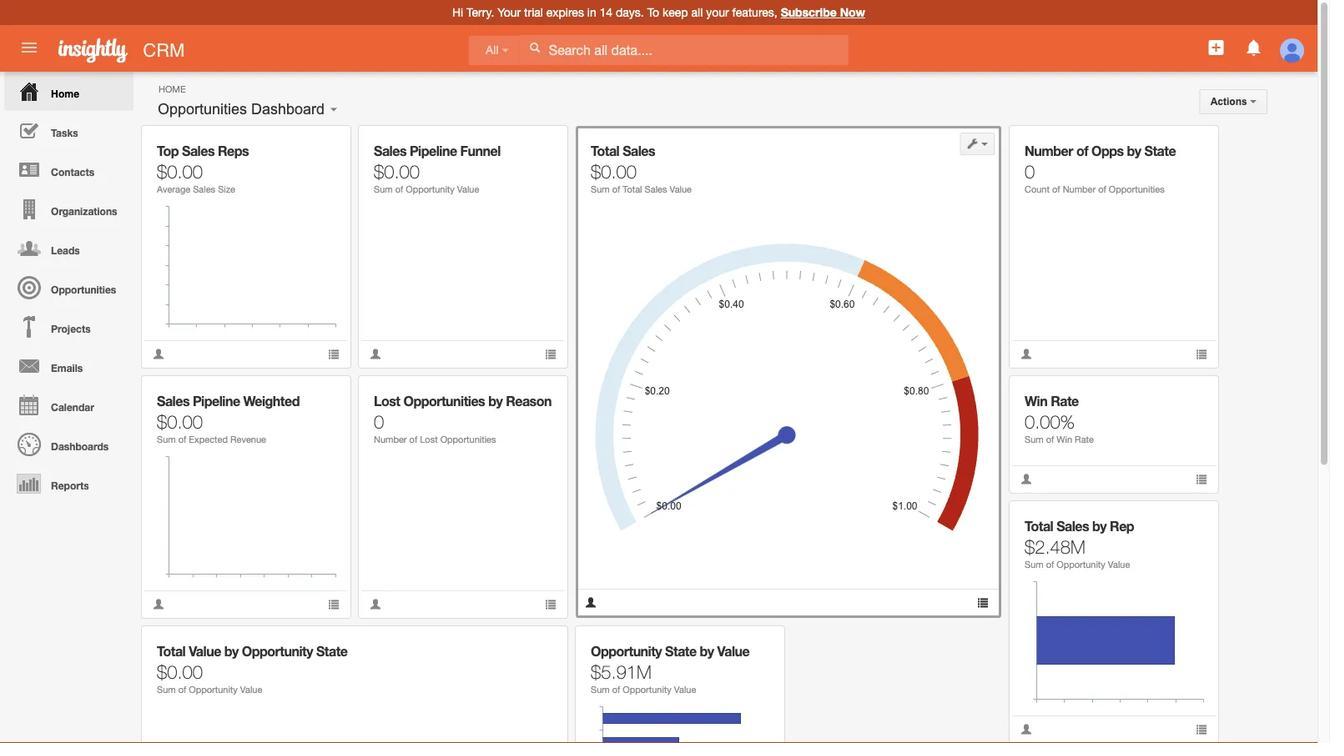 Task type: describe. For each thing, give the bounding box(es) containing it.
dashboards
[[51, 441, 109, 452]]

sales pipeline funnel link
[[374, 143, 501, 159]]

by inside number of opps by state 0 count of number of opportunities
[[1127, 143, 1142, 159]]

organizations
[[51, 205, 117, 217]]

projects link
[[4, 307, 134, 346]]

keep
[[663, 5, 688, 19]]

reps
[[218, 143, 249, 159]]

sales pipeline weighted $0.00 sum of expected revenue
[[157, 394, 300, 445]]

sum inside total sales $0.00 sum of total sales value
[[591, 184, 610, 195]]

opportunities dashboard
[[158, 101, 325, 118]]

hi
[[452, 5, 463, 19]]

value inside total sales $0.00 sum of total sales value
[[670, 184, 692, 195]]

$5.91m
[[591, 661, 652, 683]]

list image for weighted
[[328, 599, 340, 611]]

list image for by
[[1196, 724, 1208, 736]]

win rate link
[[1025, 394, 1079, 409]]

days.
[[616, 5, 644, 19]]

calendar link
[[4, 386, 134, 425]]

tasks
[[51, 127, 78, 139]]

trial
[[524, 5, 543, 19]]

contacts
[[51, 166, 94, 178]]

your
[[706, 5, 729, 19]]

of inside the total value by opportunity state $0.00 sum of opportunity value
[[178, 685, 186, 696]]

1 horizontal spatial wrench image
[[967, 138, 979, 150]]

number of opps by state 0 count of number of opportunities
[[1025, 143, 1176, 195]]

features,
[[732, 5, 778, 19]]

state inside opportunity state by value $5.91m sum of opportunity value
[[665, 644, 697, 660]]

your
[[498, 5, 521, 19]]

$0.00 for sales pipeline funnel
[[374, 160, 420, 182]]

of inside total sales $0.00 sum of total sales value
[[612, 184, 620, 195]]

list image for funnel
[[545, 348, 557, 360]]

of inside opportunity state by value $5.91m sum of opportunity value
[[612, 685, 620, 696]]

14
[[600, 5, 613, 19]]

leads link
[[4, 229, 134, 268]]

pipeline for funnel
[[410, 143, 457, 159]]

of left opps
[[1077, 143, 1088, 159]]

in
[[587, 5, 596, 19]]

of right count
[[1052, 184, 1060, 195]]

hi terry. your trial expires in 14 days. to keep all your features, subscribe now
[[452, 5, 866, 19]]

value inside total sales by rep $2.48m sum of opportunity value
[[1108, 560, 1130, 570]]

dashboard
[[251, 101, 325, 118]]

state for $0.00
[[316, 644, 348, 660]]

1 horizontal spatial win
[[1057, 434, 1073, 445]]

of inside sales pipeline funnel $0.00 sum of opportunity value
[[395, 184, 403, 195]]

list image for $0.00
[[979, 599, 991, 611]]

user image for top sales reps
[[153, 348, 164, 360]]

of inside the win rate 0.00% sum of win rate
[[1046, 434, 1054, 445]]

organizations link
[[4, 189, 134, 229]]

actions button
[[1200, 89, 1268, 114]]

0 vertical spatial lost
[[374, 394, 400, 409]]

$0.00 inside total sales $0.00 sum of total sales value
[[591, 160, 637, 182]]

tasks link
[[4, 111, 134, 150]]

opportunity inside sales pipeline funnel $0.00 sum of opportunity value
[[406, 184, 455, 195]]

1 horizontal spatial list image
[[1196, 474, 1208, 485]]

sum inside the win rate 0.00% sum of win rate
[[1025, 434, 1044, 445]]

lost opportunities by reason link
[[374, 394, 552, 409]]

list image for reps
[[328, 348, 340, 360]]

0 vertical spatial rate
[[1051, 394, 1079, 409]]

emails
[[51, 362, 83, 374]]

reports link
[[4, 464, 134, 503]]

funnel
[[460, 143, 501, 159]]

total sales link
[[591, 143, 655, 159]]

state for 0
[[1145, 143, 1176, 159]]

emails link
[[4, 346, 134, 386]]

user image for total sales by rep
[[1021, 724, 1032, 736]]

$0.00 for top sales reps
[[157, 160, 203, 182]]

crm
[[143, 39, 185, 61]]

opportunities link
[[4, 268, 134, 307]]

terry.
[[467, 5, 494, 19]]

1 vertical spatial list image
[[545, 599, 557, 611]]



Task type: locate. For each thing, give the bounding box(es) containing it.
user image for number
[[370, 599, 381, 611]]

all
[[486, 44, 499, 57]]

number right count
[[1063, 184, 1096, 195]]

home
[[159, 83, 186, 94], [51, 88, 79, 99]]

$0.00 for sales pipeline weighted
[[157, 411, 203, 432]]

notifications image
[[1244, 38, 1264, 58]]

number of opps by state link
[[1025, 143, 1176, 159]]

of down 'sales pipeline funnel' "link"
[[395, 184, 403, 195]]

0 horizontal spatial home
[[51, 88, 79, 99]]

1 vertical spatial lost
[[420, 434, 438, 445]]

sum inside sales pipeline weighted $0.00 sum of expected revenue
[[157, 434, 176, 445]]

0 horizontal spatial win
[[1025, 394, 1048, 409]]

opportunities dashboard button
[[152, 97, 331, 122]]

win down 0.00%
[[1057, 434, 1073, 445]]

$0.00 down total sales 'link'
[[591, 160, 637, 182]]

1 vertical spatial pipeline
[[193, 394, 240, 409]]

now
[[840, 5, 866, 19]]

1 vertical spatial rate
[[1075, 434, 1094, 445]]

by
[[1127, 143, 1142, 159], [488, 394, 503, 409], [1093, 519, 1107, 535], [224, 644, 239, 660], [700, 644, 714, 660]]

to
[[647, 5, 659, 19]]

number down lost opportunities by reason link
[[374, 434, 407, 445]]

sales pipeline funnel $0.00 sum of opportunity value
[[374, 143, 501, 195]]

0 vertical spatial pipeline
[[410, 143, 457, 159]]

rate down win rate link on the right
[[1075, 434, 1094, 445]]

state inside the total value by opportunity state $0.00 sum of opportunity value
[[316, 644, 348, 660]]

1 horizontal spatial user image
[[587, 599, 598, 611]]

navigation
[[0, 72, 134, 503]]

$0.00 down 'sales pipeline funnel' "link"
[[374, 160, 420, 182]]

win rate 0.00% sum of win rate
[[1025, 394, 1094, 445]]

pipeline
[[410, 143, 457, 159], [193, 394, 240, 409]]

of down 0.00%
[[1046, 434, 1054, 445]]

opportunity state by value link
[[591, 644, 750, 660]]

actions
[[1211, 96, 1250, 107]]

number
[[1025, 143, 1073, 159], [1063, 184, 1096, 195], [374, 434, 407, 445]]

total for state
[[157, 644, 185, 660]]

user image for total
[[587, 599, 598, 611]]

average
[[157, 184, 190, 195]]

0 horizontal spatial user image
[[370, 599, 381, 611]]

$0.00 inside the total value by opportunity state $0.00 sum of opportunity value
[[157, 661, 203, 683]]

win
[[1025, 394, 1048, 409], [1057, 434, 1073, 445]]

wrench image
[[967, 138, 979, 150], [316, 389, 328, 400]]

dashboards link
[[4, 425, 134, 464]]

by inside opportunity state by value $5.91m sum of opportunity value
[[700, 644, 714, 660]]

0 horizontal spatial state
[[316, 644, 348, 660]]

1 vertical spatial wrench image
[[316, 389, 328, 400]]

total sales by rep $2.48m sum of opportunity value
[[1025, 519, 1134, 570]]

all link
[[469, 35, 520, 65]]

total inside total sales by rep $2.48m sum of opportunity value
[[1025, 519, 1054, 535]]

2 horizontal spatial state
[[1145, 143, 1176, 159]]

opportunity inside total sales by rep $2.48m sum of opportunity value
[[1057, 560, 1106, 570]]

of down the total value by opportunity state link
[[178, 685, 186, 696]]

by for state
[[224, 644, 239, 660]]

by for $2.48m
[[1093, 519, 1107, 535]]

by inside total sales by rep $2.48m sum of opportunity value
[[1093, 519, 1107, 535]]

0 horizontal spatial lost
[[374, 394, 400, 409]]

all
[[692, 5, 703, 19]]

list image
[[1196, 474, 1208, 485], [545, 599, 557, 611]]

revenue
[[230, 434, 266, 445]]

opportunities inside number of opps by state 0 count of number of opportunities
[[1109, 184, 1165, 195]]

of down lost opportunities by reason link
[[409, 434, 417, 445]]

sum
[[374, 184, 393, 195], [591, 184, 610, 195], [157, 434, 176, 445], [1025, 434, 1044, 445], [1025, 560, 1044, 570], [157, 685, 176, 696], [591, 685, 610, 696]]

sum inside sales pipeline funnel $0.00 sum of opportunity value
[[374, 184, 393, 195]]

0 inside number of opps by state 0 count of number of opportunities
[[1025, 160, 1035, 182]]

white image
[[529, 42, 541, 53]]

of left expected
[[178, 434, 186, 445]]

$0.00 inside top sales reps $0.00 average sales size
[[157, 160, 203, 182]]

top sales reps link
[[157, 143, 249, 159]]

0 horizontal spatial pipeline
[[193, 394, 240, 409]]

sales
[[182, 143, 214, 159], [374, 143, 406, 159], [623, 143, 655, 159], [193, 184, 215, 195], [645, 184, 667, 195], [157, 394, 189, 409], [1057, 519, 1089, 535]]

0 horizontal spatial list image
[[545, 599, 557, 611]]

contacts link
[[4, 150, 134, 189]]

0 vertical spatial list image
[[1196, 474, 1208, 485]]

state
[[1145, 143, 1176, 159], [316, 644, 348, 660], [665, 644, 697, 660]]

number inside lost opportunities by reason 0 number of lost opportunities
[[374, 434, 407, 445]]

sales inside sales pipeline weighted $0.00 sum of expected revenue
[[157, 394, 189, 409]]

$2.48m
[[1025, 536, 1086, 558]]

sales pipeline weighted link
[[157, 394, 300, 409]]

pipeline inside sales pipeline funnel $0.00 sum of opportunity value
[[410, 143, 457, 159]]

home link
[[4, 72, 134, 111]]

pipeline for weighted
[[193, 394, 240, 409]]

opportunities
[[158, 101, 247, 118], [1109, 184, 1165, 195], [51, 284, 116, 295], [403, 394, 485, 409], [440, 434, 496, 445]]

0 vertical spatial wrench image
[[967, 138, 979, 150]]

$0.00 inside sales pipeline weighted $0.00 sum of expected revenue
[[157, 411, 203, 432]]

sales inside sales pipeline funnel $0.00 sum of opportunity value
[[374, 143, 406, 159]]

expected
[[189, 434, 228, 445]]

1 vertical spatial number
[[1063, 184, 1096, 195]]

user image for sales pipeline weighted
[[153, 599, 164, 611]]

wrench image
[[316, 138, 328, 150], [533, 138, 545, 150], [1184, 138, 1196, 150], [533, 389, 545, 400], [1184, 389, 1196, 400], [1184, 514, 1196, 525], [533, 639, 545, 651], [750, 639, 762, 651]]

0.00%
[[1025, 411, 1075, 432]]

win up 0.00%
[[1025, 394, 1048, 409]]

expires
[[547, 5, 584, 19]]

value
[[457, 184, 479, 195], [670, 184, 692, 195], [1108, 560, 1130, 570], [189, 644, 221, 660], [717, 644, 750, 660], [240, 685, 262, 696], [674, 685, 696, 696]]

of down number of opps by state link
[[1099, 184, 1107, 195]]

1 vertical spatial 0
[[374, 411, 384, 432]]

home down crm
[[159, 83, 186, 94]]

number up count
[[1025, 143, 1073, 159]]

navigation containing home
[[0, 72, 134, 503]]

1 horizontal spatial pipeline
[[410, 143, 457, 159]]

user image for 0
[[1021, 348, 1032, 360]]

size
[[218, 184, 235, 195]]

1 horizontal spatial home
[[159, 83, 186, 94]]

1 horizontal spatial state
[[665, 644, 697, 660]]

sales inside total sales by rep $2.48m sum of opportunity value
[[1057, 519, 1089, 535]]

Search all data.... text field
[[520, 35, 849, 65]]

total
[[591, 143, 619, 159], [623, 184, 642, 195], [1025, 519, 1054, 535], [157, 644, 185, 660]]

0
[[1025, 160, 1035, 182], [374, 411, 384, 432]]

total inside the total value by opportunity state $0.00 sum of opportunity value
[[157, 644, 185, 660]]

total sales $0.00 sum of total sales value
[[591, 143, 692, 195]]

0 vertical spatial win
[[1025, 394, 1048, 409]]

opportunities inside opportunities dashboard button
[[158, 101, 247, 118]]

total sales by rep link
[[1025, 519, 1134, 535]]

0 horizontal spatial 0
[[374, 411, 384, 432]]

top sales reps $0.00 average sales size
[[157, 143, 249, 195]]

0 horizontal spatial wrench image
[[316, 389, 328, 400]]

1 vertical spatial win
[[1057, 434, 1073, 445]]

calendar
[[51, 401, 94, 413]]

count
[[1025, 184, 1050, 195]]

lost opportunities by reason 0 number of lost opportunities
[[374, 394, 552, 445]]

list image for opps
[[1196, 348, 1208, 360]]

user image for sales pipeline funnel
[[370, 348, 381, 360]]

1 horizontal spatial lost
[[420, 434, 438, 445]]

pipeline up expected
[[193, 394, 240, 409]]

total value by opportunity state $0.00 sum of opportunity value
[[157, 644, 348, 696]]

by inside lost opportunities by reason 0 number of lost opportunities
[[488, 394, 503, 409]]

state inside number of opps by state 0 count of number of opportunities
[[1145, 143, 1176, 159]]

of inside lost opportunities by reason 0 number of lost opportunities
[[409, 434, 417, 445]]

subscribe now link
[[781, 5, 866, 19]]

leads
[[51, 245, 80, 256]]

of down total sales 'link'
[[612, 184, 620, 195]]

sum inside the total value by opportunity state $0.00 sum of opportunity value
[[157, 685, 176, 696]]

value inside sales pipeline funnel $0.00 sum of opportunity value
[[457, 184, 479, 195]]

of inside sales pipeline weighted $0.00 sum of expected revenue
[[178, 434, 186, 445]]

total for $2.48m
[[1025, 519, 1054, 535]]

of
[[1077, 143, 1088, 159], [395, 184, 403, 195], [612, 184, 620, 195], [1052, 184, 1060, 195], [1099, 184, 1107, 195], [178, 434, 186, 445], [409, 434, 417, 445], [1046, 434, 1054, 445], [1046, 560, 1054, 570], [178, 685, 186, 696], [612, 685, 620, 696]]

rep
[[1110, 519, 1134, 535]]

$0.00 inside sales pipeline funnel $0.00 sum of opportunity value
[[374, 160, 420, 182]]

of inside total sales by rep $2.48m sum of opportunity value
[[1046, 560, 1054, 570]]

$0.00 up the average
[[157, 160, 203, 182]]

of down $2.48m
[[1046, 560, 1054, 570]]

total value by opportunity state link
[[157, 644, 348, 660]]

opps
[[1092, 143, 1124, 159]]

home up tasks link
[[51, 88, 79, 99]]

by for 0
[[488, 394, 503, 409]]

2 horizontal spatial user image
[[1021, 348, 1032, 360]]

by inside the total value by opportunity state $0.00 sum of opportunity value
[[224, 644, 239, 660]]

opportunities inside opportunities link
[[51, 284, 116, 295]]

$0.00 down the total value by opportunity state link
[[157, 661, 203, 683]]

list image
[[328, 348, 340, 360], [545, 348, 557, 360], [1196, 348, 1208, 360], [328, 599, 340, 611], [979, 599, 991, 611], [1196, 724, 1208, 736]]

sum inside total sales by rep $2.48m sum of opportunity value
[[1025, 560, 1044, 570]]

2 vertical spatial number
[[374, 434, 407, 445]]

user image
[[1021, 348, 1032, 360], [370, 599, 381, 611], [587, 599, 598, 611]]

total for of
[[591, 143, 619, 159]]

pipeline inside sales pipeline weighted $0.00 sum of expected revenue
[[193, 394, 240, 409]]

top
[[157, 143, 179, 159]]

0 vertical spatial 0
[[1025, 160, 1035, 182]]

opportunity
[[406, 184, 455, 195], [1057, 560, 1106, 570], [242, 644, 313, 660], [591, 644, 662, 660], [189, 685, 238, 696], [623, 685, 672, 696]]

opportunity state by value $5.91m sum of opportunity value
[[591, 644, 750, 696]]

of down '$5.91m'
[[612, 685, 620, 696]]

0 inside lost opportunities by reason 0 number of lost opportunities
[[374, 411, 384, 432]]

rate
[[1051, 394, 1079, 409], [1075, 434, 1094, 445]]

user image
[[153, 348, 164, 360], [370, 348, 381, 360], [1021, 474, 1032, 485], [153, 599, 164, 611], [1021, 724, 1032, 736]]

1 horizontal spatial 0
[[1025, 160, 1035, 182]]

rate up 0.00%
[[1051, 394, 1079, 409]]

$0.00
[[157, 160, 203, 182], [374, 160, 420, 182], [591, 160, 637, 182], [157, 411, 203, 432], [157, 661, 203, 683]]

pipeline left funnel
[[410, 143, 457, 159]]

lost
[[374, 394, 400, 409], [420, 434, 438, 445]]

sum inside opportunity state by value $5.91m sum of opportunity value
[[591, 685, 610, 696]]

$0.00 up expected
[[157, 411, 203, 432]]

0 vertical spatial number
[[1025, 143, 1073, 159]]

home inside navigation
[[51, 88, 79, 99]]

projects
[[51, 323, 91, 335]]

reason
[[506, 394, 552, 409]]

reports
[[51, 480, 89, 492]]

weighted
[[243, 394, 300, 409]]

subscribe
[[781, 5, 837, 19]]

by for $5.91m
[[700, 644, 714, 660]]



Task type: vqa. For each thing, say whether or not it's contained in the screenshot.
White icon
yes



